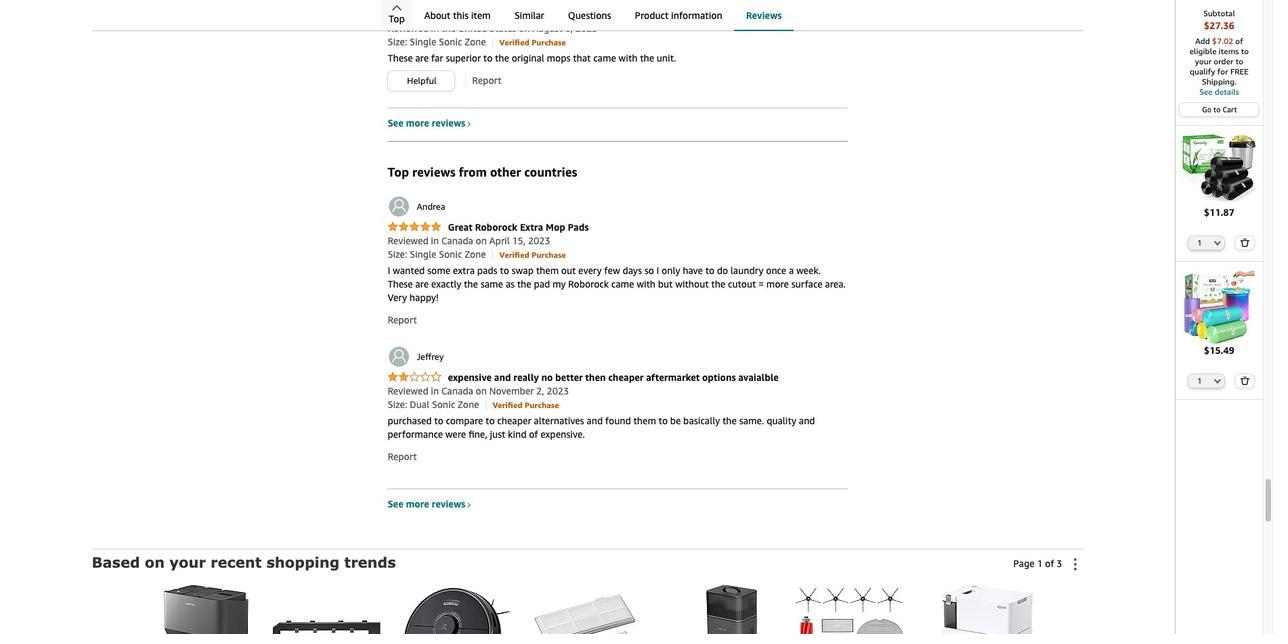 Task type: vqa. For each thing, say whether or not it's contained in the screenshot.
Pack corresponding to 99
no



Task type: describe. For each thing, give the bounding box(es) containing it.
0 vertical spatial report link
[[472, 75, 502, 86]]

of inside purchased to compare to cheaper alternatives and found them to be basically the same. quality and performance were fine, just kind of expensive.
[[529, 429, 538, 441]]

the left "original"
[[495, 52, 510, 64]]

canada for great roborock extra mop pads
[[442, 235, 474, 247]]

go to cart link
[[1181, 103, 1260, 117]]

of eligible items to your order to qualify for free shipping.
[[1190, 36, 1250, 87]]

report link for great
[[388, 315, 417, 326]]

delete image for $15.49
[[1241, 377, 1251, 386]]

your inside of eligible items to your order to qualify for free shipping.
[[1196, 56, 1212, 66]]

2 horizontal spatial and
[[799, 415, 816, 427]]

great roborock extra mop pads
[[448, 222, 589, 233]]

in for wanted
[[431, 235, 439, 247]]

laundry
[[731, 265, 764, 277]]

few
[[605, 265, 621, 277]]

0 vertical spatial with
[[619, 52, 638, 64]]

size: dual sonic zone
[[388, 399, 479, 411]]

based on your recent shopping trends
[[92, 554, 396, 571]]

2 i from the left
[[657, 265, 660, 277]]

2 vertical spatial more
[[406, 499, 430, 510]]

roborock q7 max robot vacuum and mop cleaner, 4200pa strong suction, lidar navigation, multi-level mapping, no-go&no-mop zone image
[[403, 586, 511, 635]]

really
[[514, 372, 539, 384]]

top for top
[[389, 13, 405, 24]]

1 horizontal spatial and
[[587, 415, 603, 427]]

0 vertical spatial see
[[1200, 87, 1213, 97]]

2 see more reviews from the top
[[388, 499, 466, 510]]

verified for november
[[493, 401, 523, 411]]

reviewed for reviewed in canada on april 15, 2023
[[388, 235, 429, 247]]

verified purchase link for 2,
[[493, 399, 559, 411]]

have
[[683, 265, 703, 277]]

0 horizontal spatial your
[[170, 554, 206, 571]]

page 1 of 3
[[1014, 558, 1063, 570]]

of inside of eligible items to your order to qualify for free shipping.
[[1236, 36, 1244, 46]]

to right items
[[1242, 46, 1250, 56]]

size: for reviewed in the united states on august 6, 2023
[[388, 36, 408, 48]]

pads
[[478, 265, 498, 277]]

sonic for far
[[439, 36, 462, 48]]

dropdown image for $15.49
[[1215, 379, 1222, 384]]

to down size: dual sonic zone
[[435, 415, 444, 427]]

the down about this item
[[442, 22, 456, 34]]

eligible
[[1190, 46, 1217, 56]]

2023 for better
[[547, 386, 569, 397]]

cart
[[1224, 105, 1238, 114]]

cheaper inside purchased to compare to cheaper alternatives and found them to be basically the same. quality and performance were fine, just kind of expensive.
[[498, 415, 532, 427]]

roborock inside the i wanted some extra pads to swap them out every few days so i only have to do laundry once a week. these are exactly the same as the pad my roborock came with but without the cutout = more surface area. very happy!
[[569, 279, 609, 290]]

verified purchase for on
[[500, 37, 566, 48]]

go
[[1203, 105, 1212, 114]]

questions
[[568, 9, 612, 21]]

$7.02
[[1213, 36, 1234, 46]]

qualify
[[1191, 66, 1216, 77]]

subtotal
[[1204, 8, 1236, 18]]

so
[[645, 265, 654, 277]]

these are far superior to the original mops that came with the unit.
[[388, 52, 677, 64]]

roborock rubber main brush cover guards for s7 max ultra, s7, s7+, s7 maxv, s7 maxv plus, s7 maxv ultra, q5, q5+, q7, q7+, q7 image
[[272, 586, 381, 635]]

verified purchase for 2,
[[493, 401, 559, 411]]

unit.
[[657, 52, 677, 64]]

$11.87
[[1205, 206, 1235, 218]]

sonic for compare
[[432, 399, 455, 411]]

0 vertical spatial | image
[[465, 76, 466, 86]]

united
[[458, 22, 487, 34]]

to left be
[[659, 415, 668, 427]]

based
[[92, 554, 140, 571]]

superior
[[446, 52, 481, 64]]

quality
[[767, 415, 797, 427]]

shipping.
[[1203, 77, 1237, 87]]

but
[[659, 279, 673, 290]]

basically
[[684, 415, 721, 427]]

subtotal $27.36
[[1204, 8, 1236, 31]]

details
[[1216, 87, 1240, 97]]

2 vertical spatial see
[[388, 499, 404, 510]]

purchase for 15,
[[532, 250, 566, 260]]

size: for reviewed in canada on november 2, 2023
[[388, 399, 408, 411]]

purchased
[[388, 415, 432, 427]]

roborock s8+ robot vacuum, sonic mop with self-empty dock, stores up to 60-days of dust, auto lifting mop, ultrasonic carpet image
[[664, 586, 773, 635]]

roborock washable filter s8 pro ultra / s8+ / s8 / s7 max ultra / s7 / s7+ / s7 maxv / s7 maxv plus / s7maxv ultra robot vacu image
[[534, 586, 642, 635]]

delete image for $11.87
[[1241, 238, 1251, 247]]

just
[[490, 429, 506, 441]]

report link for expensive
[[388, 451, 417, 463]]

days
[[623, 265, 642, 277]]

zone for to
[[458, 399, 479, 411]]

pad
[[534, 279, 550, 290]]

some
[[428, 265, 451, 277]]

once
[[767, 265, 787, 277]]

$27.36
[[1205, 20, 1235, 31]]

a
[[789, 265, 794, 277]]

mop
[[546, 222, 566, 233]]

product information
[[635, 9, 723, 21]]

in for are
[[431, 22, 439, 34]]

hommaly 1.2 gallon 240 pcs small black trash bags, strong garbage bags, bathroom trash can bin liners unscented, mini plastic bags for office, waste basket liner, fit 3,4.5,6 liters, 0.5,0.8,1,1.2 gal image
[[1183, 131, 1257, 206]]

compare
[[446, 415, 483, 427]]

$15.49
[[1205, 345, 1235, 357]]

countries
[[525, 165, 578, 180]]

fine,
[[469, 429, 488, 441]]

extra
[[520, 222, 544, 233]]

=
[[759, 279, 765, 290]]

for
[[1218, 66, 1229, 77]]

the down swap
[[518, 279, 532, 290]]

are inside the i wanted some extra pads to swap them out every few days so i only have to do laundry once a week. these are exactly the same as the pad my roborock came with but without the cutout = more surface area. very happy!
[[416, 279, 429, 290]]

12 pcs accessories kit for xiaomi roborock s7 maxv/ s7 maxv plus/ s7 maxv ultra/ s7 pro ultra/ s7/ s7+ vacuum cleaner 1 main image
[[795, 586, 904, 635]]

surface
[[792, 279, 823, 290]]

0 vertical spatial more
[[406, 117, 430, 129]]

add
[[1196, 36, 1211, 46]]

cutout
[[728, 279, 756, 290]]

report for expensive
[[388, 451, 417, 463]]

zone for superior
[[465, 36, 486, 48]]

2 see more reviews link from the top
[[388, 499, 472, 510]]

canada for expensive and really no better then cheaper aftermarket options avaialble
[[442, 386, 474, 397]]

week.
[[797, 265, 821, 277]]

verified purchase link for on
[[500, 36, 566, 48]]

top reviews from other countries
[[388, 165, 578, 180]]

november
[[490, 386, 534, 397]]

to right order
[[1236, 56, 1244, 66]]

the inside purchased to compare to cheaper alternatives and found them to be basically the same. quality and performance were fine, just kind of expensive.
[[723, 415, 737, 427]]

15,
[[513, 235, 526, 247]]

page
[[1014, 558, 1035, 570]]

| image for size: single sonic zone
[[493, 38, 493, 47]]

kind
[[508, 429, 527, 441]]

1 these from the top
[[388, 52, 413, 64]]

dropdown image for $11.87
[[1215, 240, 1222, 246]]

better
[[556, 372, 583, 384]]

3
[[1057, 558, 1063, 570]]

to right superior
[[484, 52, 493, 64]]

verified for states
[[500, 37, 530, 48]]

0 horizontal spatial and
[[495, 372, 511, 384]]

same
[[481, 279, 503, 290]]

1 for $11.87
[[1198, 238, 1203, 247]]

improved
[[448, 9, 491, 20]]

swap
[[512, 265, 534, 277]]

purchase for 2,
[[525, 401, 559, 411]]

mops
[[547, 52, 571, 64]]

in for to
[[431, 386, 439, 397]]

great
[[448, 222, 473, 233]]

1 for $15.49
[[1198, 377, 1203, 386]]

very
[[388, 292, 407, 304]]

found
[[606, 415, 631, 427]]

0 vertical spatial report
[[472, 75, 502, 86]]



Task type: locate. For each thing, give the bounding box(es) containing it.
these up helpful
[[388, 52, 413, 64]]

0 vertical spatial 2023
[[576, 22, 598, 34]]

0 vertical spatial them
[[536, 265, 559, 277]]

0 vertical spatial see more reviews
[[388, 117, 466, 129]]

report for great
[[388, 315, 417, 326]]

Helpful submit
[[389, 71, 455, 91]]

0 vertical spatial reviewed
[[388, 22, 429, 34]]

0 vertical spatial sonic
[[439, 36, 462, 48]]

verified purchase link up swap
[[500, 249, 566, 260]]

0 vertical spatial are
[[416, 52, 429, 64]]

every
[[579, 265, 602, 277]]

1 size: from the top
[[388, 36, 408, 48]]

single up wanted at the top of the page
[[410, 249, 437, 260]]

2 reviewed from the top
[[388, 235, 429, 247]]

| image
[[493, 38, 493, 47], [486, 401, 487, 410]]

order
[[1215, 56, 1234, 66]]

1.2 gallon/330pcs strong trash bags colorful clear garbage bags by teivio, bathroom trash can bin liners, small plastic bags for home office kitchen, multicolor image
[[1183, 270, 1257, 344]]

0 vertical spatial cheaper
[[609, 372, 644, 384]]

verified purchase link up "these are far superior to the original mops that came with the unit."
[[500, 36, 566, 48]]

zone down reviewed in canada on april 15, 2023
[[465, 249, 486, 260]]

purchase for on
[[532, 37, 566, 48]]

1 vertical spatial canada
[[442, 386, 474, 397]]

1 see more reviews from the top
[[388, 117, 466, 129]]

verified purchase up swap
[[500, 250, 566, 260]]

top for top reviews from other countries
[[388, 165, 409, 180]]

reviews
[[747, 9, 782, 21]]

1 vertical spatial these
[[388, 279, 413, 290]]

report down very
[[388, 315, 417, 326]]

size: single sonic zone for the
[[388, 36, 486, 48]]

0 horizontal spatial them
[[536, 265, 559, 277]]

1 i from the left
[[388, 265, 391, 277]]

in up some
[[431, 235, 439, 247]]

1 horizontal spatial i
[[657, 265, 660, 277]]

to right 'go'
[[1214, 105, 1222, 114]]

came down days
[[612, 279, 635, 290]]

on down expensive in the bottom of the page
[[476, 386, 487, 397]]

this
[[453, 9, 469, 21]]

2 vertical spatial report link
[[388, 451, 417, 463]]

1 vertical spatial reviewed
[[388, 235, 429, 247]]

the left unit.
[[640, 52, 655, 64]]

1 dropdown image from the top
[[1215, 240, 1222, 246]]

are up 'happy!'
[[416, 279, 429, 290]]

size: for reviewed in canada on april 15, 2023
[[388, 249, 408, 260]]

these inside the i wanted some extra pads to swap them out every few days so i only have to do laundry once a week. these are exactly the same as the pad my roborock came with but without the cutout = more surface area. very happy!
[[388, 279, 413, 290]]

1 vertical spatial see more reviews link
[[388, 499, 472, 510]]

of
[[1236, 36, 1244, 46], [529, 429, 538, 441], [1046, 558, 1055, 570]]

| image
[[465, 76, 466, 86], [493, 250, 493, 260]]

purchase up out
[[532, 250, 566, 260]]

august
[[533, 22, 563, 34]]

and right quality
[[799, 415, 816, 427]]

reviewed
[[388, 22, 429, 34], [388, 235, 429, 247], [388, 386, 429, 397]]

1 vertical spatial 2023
[[528, 235, 551, 247]]

them inside the i wanted some extra pads to swap them out every few days so i only have to do laundry once a week. these are exactly the same as the pad my roborock came with but without the cutout = more surface area. very happy!
[[536, 265, 559, 277]]

canada down expensive in the bottom of the page
[[442, 386, 474, 397]]

only
[[662, 265, 681, 277]]

zone
[[465, 36, 486, 48], [465, 249, 486, 260], [458, 399, 479, 411]]

2 horizontal spatial of
[[1236, 36, 1244, 46]]

2023 for pads
[[528, 235, 551, 247]]

single up far at left
[[410, 36, 437, 48]]

1 size: single sonic zone from the top
[[388, 36, 486, 48]]

1 vertical spatial delete image
[[1241, 377, 1251, 386]]

0 horizontal spatial | image
[[486, 401, 487, 410]]

0 vertical spatial dropdown image
[[1215, 240, 1222, 246]]

1 see more reviews link from the top
[[388, 117, 472, 129]]

| image for size: dual sonic zone
[[486, 401, 487, 410]]

6,
[[565, 22, 573, 34]]

items
[[1220, 46, 1240, 56]]

the left same.
[[723, 415, 737, 427]]

1 vertical spatial more
[[767, 279, 789, 290]]

exactly
[[431, 279, 462, 290]]

verified down the states on the top left of the page
[[500, 37, 530, 48]]

verified purchase link for 15,
[[500, 249, 566, 260]]

reviews
[[432, 117, 466, 129], [412, 165, 456, 180], [432, 499, 466, 510]]

with inside the i wanted some extra pads to swap them out every few days so i only have to do laundry once a week. these are exactly the same as the pad my roborock came with but without the cutout = more surface area. very happy!
[[637, 279, 656, 290]]

0 vertical spatial your
[[1196, 56, 1212, 66]]

1 vertical spatial dropdown image
[[1215, 379, 1222, 384]]

pads
[[568, 222, 589, 233]]

2 vertical spatial reviews
[[432, 499, 466, 510]]

1 vertical spatial | image
[[493, 250, 493, 260]]

1 vertical spatial size: single sonic zone
[[388, 249, 486, 260]]

size: single sonic zone up some
[[388, 249, 486, 260]]

single for are
[[410, 36, 437, 48]]

1 vertical spatial are
[[416, 279, 429, 290]]

sonic up superior
[[439, 36, 462, 48]]

1 vertical spatial cheaper
[[498, 415, 532, 427]]

more inside the i wanted some extra pads to swap them out every few days so i only have to do laundry once a week. these are exactly the same as the pad my roborock came with but without the cutout = more surface area. very happy!
[[767, 279, 789, 290]]

performance
[[388, 429, 443, 441]]

similar
[[515, 9, 545, 21]]

1 horizontal spatial | image
[[493, 250, 493, 260]]

1 horizontal spatial your
[[1196, 56, 1212, 66]]

the down extra
[[464, 279, 478, 290]]

in down about
[[431, 22, 439, 34]]

1 horizontal spatial roborock
[[569, 279, 609, 290]]

information
[[672, 9, 723, 21]]

size: up purchased
[[388, 399, 408, 411]]

2 vertical spatial in
[[431, 386, 439, 397]]

about
[[424, 9, 451, 21]]

my
[[553, 279, 566, 290]]

0 vertical spatial came
[[594, 52, 617, 64]]

alternatives
[[534, 415, 585, 427]]

1 single from the top
[[410, 36, 437, 48]]

on down similar
[[519, 22, 530, 34]]

0 vertical spatial verified
[[500, 37, 530, 48]]

about this item
[[424, 9, 491, 21]]

0 vertical spatial verified purchase
[[500, 37, 566, 48]]

1 vertical spatial with
[[637, 279, 656, 290]]

1 delete image from the top
[[1241, 238, 1251, 247]]

verified for april
[[500, 250, 530, 260]]

1 vertical spatial reviews
[[412, 165, 456, 180]]

1 vertical spatial top
[[388, 165, 409, 180]]

sonic for some
[[439, 249, 462, 260]]

in
[[431, 22, 439, 34], [431, 235, 439, 247], [431, 386, 439, 397]]

reviewed for reviewed in the united states on august 6, 2023
[[388, 22, 429, 34]]

0 vertical spatial canada
[[442, 235, 474, 247]]

then
[[586, 372, 606, 384]]

purchase down 2,
[[525, 401, 559, 411]]

0 vertical spatial size:
[[388, 36, 408, 48]]

came right that
[[594, 52, 617, 64]]

states
[[490, 22, 517, 34]]

verified purchase for 15,
[[500, 250, 566, 260]]

your left order
[[1196, 56, 1212, 66]]

go to cart
[[1203, 105, 1238, 114]]

size: up wanted at the top of the page
[[388, 249, 408, 260]]

0 horizontal spatial cheaper
[[498, 415, 532, 427]]

size: single sonic zone up far at left
[[388, 36, 486, 48]]

roborock up april
[[475, 222, 518, 233]]

reviewed in the united states on august 6, 2023
[[388, 22, 598, 34]]

1 vertical spatial verified purchase
[[500, 250, 566, 260]]

roborock
[[475, 222, 518, 233], [569, 279, 609, 290]]

1 vertical spatial verified
[[500, 250, 530, 260]]

0 vertical spatial verified purchase link
[[500, 36, 566, 48]]

| image down superior
[[465, 76, 466, 86]]

product
[[635, 9, 669, 21]]

sonic right dual
[[432, 399, 455, 411]]

on left april
[[476, 235, 487, 247]]

size:
[[388, 36, 408, 48], [388, 249, 408, 260], [388, 399, 408, 411]]

cheaper right the then
[[609, 372, 644, 384]]

dropdown image down '$11.87'
[[1215, 240, 1222, 246]]

i
[[388, 265, 391, 277], [657, 265, 660, 277]]

other
[[490, 165, 521, 180]]

dropdown image
[[1215, 240, 1222, 246], [1215, 379, 1222, 384]]

3 in from the top
[[431, 386, 439, 397]]

None submit
[[1236, 236, 1255, 250], [1236, 375, 1255, 388], [1236, 236, 1255, 250], [1236, 375, 1255, 388]]

1 vertical spatial size:
[[388, 249, 408, 260]]

2 canada from the top
[[442, 386, 474, 397]]

them
[[536, 265, 559, 277], [634, 415, 657, 427]]

i wanted some extra pads to swap them out every few days so i only have to do laundry once a week. these are exactly the same as the pad my roborock came with but without the cutout = more surface area. very happy!
[[388, 265, 846, 304]]

2 dropdown image from the top
[[1215, 379, 1222, 384]]

1
[[1198, 238, 1203, 247], [1198, 377, 1203, 386], [1038, 558, 1043, 570]]

1 horizontal spatial | image
[[493, 38, 493, 47]]

reviewed up dual
[[388, 386, 429, 397]]

aftermarket
[[647, 372, 700, 384]]

see up 'trends'
[[388, 499, 404, 510]]

1 vertical spatial | image
[[486, 401, 487, 410]]

more
[[406, 117, 430, 129], [767, 279, 789, 290], [406, 499, 430, 510]]

them up pad
[[536, 265, 559, 277]]

2 delete image from the top
[[1241, 377, 1251, 386]]

2 size: single sonic zone from the top
[[388, 249, 486, 260]]

0 vertical spatial in
[[431, 22, 439, 34]]

april
[[490, 235, 510, 247]]

i right so
[[657, 265, 660, 277]]

roborock s8 pro ultra robot vacuum, auto-drying, self-washing, liftable dual brush & sonic mop, 6000pa suction, self-refillin image
[[141, 586, 250, 635]]

verified down november
[[493, 401, 523, 411]]

were
[[446, 429, 466, 441]]

these up very
[[388, 279, 413, 290]]

2 vertical spatial 1
[[1038, 558, 1043, 570]]

0 vertical spatial single
[[410, 36, 437, 48]]

the down do
[[712, 279, 726, 290]]

2 these from the top
[[388, 279, 413, 290]]

single for wanted
[[410, 249, 437, 260]]

0 vertical spatial see more reviews link
[[388, 117, 472, 129]]

2 vertical spatial verified
[[493, 401, 523, 411]]

yeedi by ecovacs cube robot vacuum and mop, self mop drying and washing, self emptying, 8mm auto mop lifting, 2cm obstacle cl image
[[926, 586, 1034, 635]]

no
[[542, 372, 553, 384]]

report link down very
[[388, 315, 417, 326]]

of right the kind
[[529, 429, 538, 441]]

to up just
[[486, 415, 495, 427]]

to up as
[[500, 265, 509, 277]]

2 vertical spatial size:
[[388, 399, 408, 411]]

2 size: from the top
[[388, 249, 408, 260]]

in up size: dual sonic zone
[[431, 386, 439, 397]]

reviewed down about
[[388, 22, 429, 34]]

and left found at the bottom of the page
[[587, 415, 603, 427]]

1 vertical spatial in
[[431, 235, 439, 247]]

1 vertical spatial report link
[[388, 315, 417, 326]]

item
[[471, 9, 491, 21]]

same.
[[740, 415, 765, 427]]

improved link
[[388, 9, 491, 21]]

verified down '15,'
[[500, 250, 530, 260]]

dropdown image down $15.49
[[1215, 379, 1222, 384]]

1 vertical spatial verified purchase link
[[500, 249, 566, 260]]

out
[[562, 265, 576, 277]]

single
[[410, 36, 437, 48], [410, 249, 437, 260]]

2 vertical spatial purchase
[[525, 401, 559, 411]]

1 vertical spatial zone
[[465, 249, 486, 260]]

0 vertical spatial | image
[[493, 38, 493, 47]]

0 vertical spatial reviews
[[432, 117, 466, 129]]

1 vertical spatial your
[[170, 554, 206, 571]]

1 vertical spatial sonic
[[439, 249, 462, 260]]

purchased to compare to cheaper alternatives and found them to be basically the same. quality and performance were fine, just kind of expensive.
[[388, 415, 816, 441]]

3 size: from the top
[[388, 399, 408, 411]]

be
[[671, 415, 681, 427]]

zone down united
[[465, 36, 486, 48]]

your up roborock s8 pro ultra robot vacuum, auto-drying, self-washing, liftable dual brush & sonic mop, 6000pa suction, self-refillin image
[[170, 554, 206, 571]]

2 vertical spatial verified purchase link
[[493, 399, 559, 411]]

| image down reviewed in canada on november 2, 2023
[[486, 401, 487, 410]]

verified
[[500, 37, 530, 48], [500, 250, 530, 260], [493, 401, 523, 411]]

reviewed up wanted at the top of the page
[[388, 235, 429, 247]]

0 horizontal spatial i
[[388, 265, 391, 277]]

extra
[[453, 265, 475, 277]]

2 are from the top
[[416, 279, 429, 290]]

of left 3
[[1046, 558, 1055, 570]]

delete image
[[1241, 238, 1251, 247], [1241, 377, 1251, 386]]

2 vertical spatial sonic
[[432, 399, 455, 411]]

1 vertical spatial see more reviews
[[388, 499, 466, 510]]

with down so
[[637, 279, 656, 290]]

2 in from the top
[[431, 235, 439, 247]]

verified purchase down november
[[493, 401, 559, 411]]

report down performance
[[388, 451, 417, 463]]

2 vertical spatial of
[[1046, 558, 1055, 570]]

sonic
[[439, 36, 462, 48], [439, 249, 462, 260], [432, 399, 455, 411]]

far
[[431, 52, 444, 64]]

report
[[472, 75, 502, 86], [388, 315, 417, 326], [388, 451, 417, 463]]

and up november
[[495, 372, 511, 384]]

2 vertical spatial 2023
[[547, 386, 569, 397]]

2 vertical spatial verified purchase
[[493, 401, 559, 411]]

zone for extra
[[465, 249, 486, 260]]

zone up compare
[[458, 399, 479, 411]]

these
[[388, 52, 413, 64], [388, 279, 413, 290]]

them right found at the bottom of the page
[[634, 415, 657, 427]]

canada down great
[[442, 235, 474, 247]]

of right $7.02
[[1236, 36, 1244, 46]]

avaialble
[[739, 372, 779, 384]]

them inside purchased to compare to cheaper alternatives and found them to be basically the same. quality and performance were fine, just kind of expensive.
[[634, 415, 657, 427]]

1 vertical spatial came
[[612, 279, 635, 290]]

do
[[717, 265, 729, 277]]

andrea
[[417, 201, 446, 212]]

1 reviewed from the top
[[388, 22, 429, 34]]

verified purchase up "these are far superior to the original mops that came with the unit."
[[500, 37, 566, 48]]

report down superior
[[472, 75, 502, 86]]

2023 down extra
[[528, 235, 551, 247]]

| image down april
[[493, 250, 493, 260]]

0 vertical spatial top
[[389, 13, 405, 24]]

0 vertical spatial roborock
[[475, 222, 518, 233]]

purchase down "august"
[[532, 37, 566, 48]]

see
[[1200, 87, 1213, 97], [388, 117, 404, 129], [388, 499, 404, 510]]

0 vertical spatial these
[[388, 52, 413, 64]]

report link down superior
[[472, 75, 502, 86]]

to left do
[[706, 265, 715, 277]]

3 reviewed from the top
[[388, 386, 429, 397]]

cheaper up the kind
[[498, 415, 532, 427]]

trends
[[345, 554, 396, 571]]

1 vertical spatial them
[[634, 415, 657, 427]]

jeffrey
[[417, 352, 444, 363]]

2,
[[537, 386, 545, 397]]

0 vertical spatial of
[[1236, 36, 1244, 46]]

as
[[506, 279, 515, 290]]

1 vertical spatial of
[[529, 429, 538, 441]]

1 vertical spatial single
[[410, 249, 437, 260]]

1 vertical spatial report
[[388, 315, 417, 326]]

with
[[619, 52, 638, 64], [637, 279, 656, 290]]

list
[[119, 586, 1057, 635]]

1 vertical spatial purchase
[[532, 250, 566, 260]]

1 horizontal spatial of
[[1046, 558, 1055, 570]]

2 vertical spatial report
[[388, 451, 417, 463]]

1 canada from the top
[[442, 235, 474, 247]]

dual
[[410, 399, 430, 411]]

came inside the i wanted some extra pads to swap them out every few days so i only have to do laundry once a week. these are exactly the same as the pad my roborock came with but without the cutout = more surface area. very happy!
[[612, 279, 635, 290]]

1 horizontal spatial them
[[634, 415, 657, 427]]

see up 'go'
[[1200, 87, 1213, 97]]

0 vertical spatial delete image
[[1241, 238, 1251, 247]]

2023 down questions
[[576, 22, 598, 34]]

happy!
[[410, 292, 439, 304]]

verified purchase link down november
[[493, 399, 559, 411]]

size: single sonic zone
[[388, 36, 486, 48], [388, 249, 486, 260]]

report link down performance
[[388, 451, 417, 463]]

shopping
[[267, 554, 340, 571]]

0 horizontal spatial roborock
[[475, 222, 518, 233]]

free
[[1231, 66, 1250, 77]]

1 in from the top
[[431, 22, 439, 34]]

reviewed for reviewed in canada on november 2, 2023
[[388, 386, 429, 397]]

on right based
[[145, 554, 165, 571]]

0 vertical spatial purchase
[[532, 37, 566, 48]]

size: single sonic zone for canada
[[388, 249, 486, 260]]

expensive
[[448, 372, 492, 384]]

roborock down every
[[569, 279, 609, 290]]

are left far at left
[[416, 52, 429, 64]]

2 single from the top
[[410, 249, 437, 260]]

0 vertical spatial size: single sonic zone
[[388, 36, 486, 48]]

with left unit.
[[619, 52, 638, 64]]

1 are from the top
[[416, 52, 429, 64]]

options
[[703, 372, 736, 384]]

1 vertical spatial see
[[388, 117, 404, 129]]

2023 down no at the bottom of the page
[[547, 386, 569, 397]]

i left wanted at the top of the page
[[388, 265, 391, 277]]

size: up helpful
[[388, 36, 408, 48]]

area.
[[826, 279, 846, 290]]

see down the 'helpful' submit
[[388, 117, 404, 129]]

0 vertical spatial 1
[[1198, 238, 1203, 247]]

| image down reviewed in the united states on august 6, 2023
[[493, 38, 493, 47]]

sonic up some
[[439, 249, 462, 260]]

1 vertical spatial roborock
[[569, 279, 609, 290]]

see details
[[1200, 87, 1240, 97]]

2 vertical spatial zone
[[458, 399, 479, 411]]

original
[[512, 52, 545, 64]]



